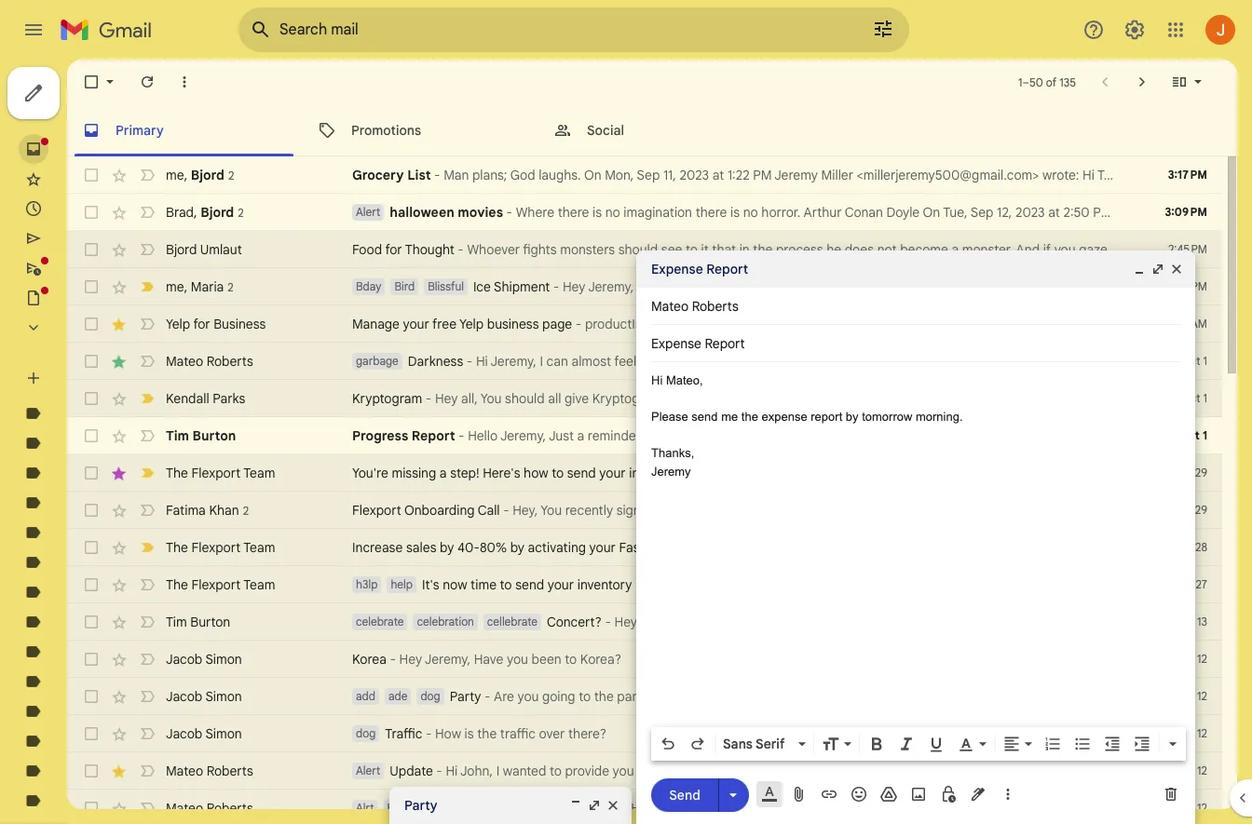 Task type: vqa. For each thing, say whether or not it's contained in the screenshot.


Task type: locate. For each thing, give the bounding box(es) containing it.
main content containing primary
[[67, 60, 1252, 825]]

29
[[1195, 466, 1208, 480], [1195, 503, 1208, 517]]

bold ‪(⌘b)‬ image
[[868, 735, 886, 754]]

your left fast
[[589, 540, 616, 556]]

tab list containing primary
[[67, 104, 1237, 157]]

see
[[661, 241, 683, 258]]

0 horizontal spatial manage
[[352, 316, 400, 333]]

celebration
[[417, 615, 474, 629]]

0 vertical spatial close image
[[1169, 262, 1184, 277]]

1 horizontal spatial have
[[1144, 614, 1173, 631]]

1 vertical spatial you
[[541, 502, 562, 519]]

thanks,
[[651, 446, 694, 460]]

2 29 from the top
[[1195, 503, 1208, 517]]

jacob simon for dog traffic - how is the traffic over there?
[[166, 726, 242, 743]]

connect
[[1108, 316, 1158, 333]]

7 not important switch from the top
[[138, 501, 157, 520]]

for down me , maria 2
[[193, 316, 210, 333]]

0 vertical spatial the flexport team
[[166, 465, 275, 482]]

0 vertical spatial oct 1
[[1182, 354, 1208, 368]]

tim burton
[[166, 428, 236, 444], [166, 614, 230, 631]]

1 vertical spatial have
[[934, 763, 962, 780]]

numbered list ‪(⌘⇧7)‬ image
[[1044, 735, 1062, 754]]

minimize image for party
[[568, 799, 583, 813]]

an
[[1213, 241, 1228, 258], [1176, 614, 1190, 631], [666, 763, 680, 780]]

insert link ‪(⌘k)‬ image
[[820, 786, 839, 804]]

to left depeche in the bottom right of the page
[[774, 614, 786, 631]]

0 vertical spatial pm
[[753, 167, 772, 184]]

1 kendall from the left
[[166, 390, 209, 407]]

garbage
[[356, 354, 399, 368]]

darkness
[[408, 353, 463, 370]]

the left first
[[1032, 763, 1052, 780]]

1 horizontal spatial of
[[1046, 75, 1057, 89]]

the down best,
[[742, 410, 758, 424]]

1 horizontal spatial business
[[807, 316, 858, 333]]

report for progress
[[412, 428, 455, 444]]

terry,
[[1098, 167, 1131, 184]]

3 not important switch from the top
[[138, 240, 157, 259]]

tab list
[[67, 104, 1237, 157]]

2 not important switch from the top
[[138, 203, 157, 222]]

mateo inside expense report dialog
[[651, 298, 689, 315]]

1 horizontal spatial dog
[[421, 690, 440, 704]]

step!
[[450, 465, 479, 482]]

the inside message body text box
[[742, 410, 758, 424]]

2 inside brad , bjord 2
[[238, 205, 244, 219]]

at
[[713, 167, 724, 184], [1048, 204, 1060, 221], [956, 614, 967, 631]]

2 important because you marked it as important. switch from the top
[[138, 464, 157, 483]]

close image for party
[[606, 799, 621, 813]]

already
[[1012, 316, 1056, 333]]

29 for ninth row
[[1195, 466, 1208, 480]]

on right moving
[[1243, 763, 1252, 780]]

tim burton for oct
[[166, 428, 236, 444]]

activating
[[528, 540, 586, 556]]

4 not important switch from the top
[[138, 315, 157, 334]]

6 row from the top
[[67, 343, 1223, 380]]

and
[[1016, 241, 1040, 258]]

2 kryptogram from the left
[[592, 390, 662, 407]]

your
[[895, 316, 921, 333]]

alert inside alert update - hi john, i wanted to provide you with an update on the progress of the project. we have completed the first phase and are now moving on
[[356, 764, 380, 778]]

and down indent more ‪(⌘])‬ image
[[1121, 763, 1143, 780]]

2 up umlaut
[[238, 205, 244, 219]]

minimize image left pop out image
[[1132, 262, 1147, 277]]

1 horizontal spatial wanted
[[966, 502, 1010, 519]]

0 vertical spatial 29
[[1195, 466, 1208, 480]]

important because you marked it as important. switch for increase sales by 40-80% by activating your fast tags now!
[[138, 539, 157, 557]]

project down 'morning.'
[[907, 428, 949, 444]]

roberts inside expense report dialog
[[692, 298, 739, 315]]

wrote:
[[1043, 167, 1079, 184]]

1 vertical spatial team
[[243, 540, 275, 556]]

sep 12 up 'discard draft ‪(⌘⇧d)‬' image
[[1175, 764, 1208, 778]]

report up missing
[[412, 428, 455, 444]]

0 vertical spatial jeremy
[[775, 167, 818, 184]]

report inside row
[[412, 428, 455, 444]]

increase
[[352, 540, 403, 556]]

sincerely, right tomorrow.
[[1054, 428, 1111, 444]]

12 row from the top
[[67, 567, 1223, 604]]

business
[[487, 316, 539, 333], [807, 316, 858, 333]]

not important switch for 15th row from the top
[[138, 688, 157, 706]]

send down increase sales by 40-80% by activating your fast tags now!
[[515, 577, 544, 594]]

party for party
[[404, 798, 438, 814]]

, for alert halloween movies - where there is no imagination there is no horror. arthur conan doyle on tue, sep 12, 2023 at 2:50 pm brad klo <klobrad84@g
[[194, 204, 197, 220]]

1 horizontal spatial project
[[907, 428, 949, 444]]

on left the mon,
[[584, 167, 602, 184]]

8 not important switch from the top
[[138, 576, 157, 594]]

2
[[228, 168, 234, 182], [238, 205, 244, 219], [228, 280, 234, 294], [243, 504, 249, 518]]

hey for hey jeremy, have you been to korea?
[[399, 651, 422, 668]]

2 vertical spatial at
[[956, 614, 967, 631]]

9 not important switch from the top
[[138, 613, 157, 632]]

you down '411'
[[713, 614, 734, 631]]

if
[[1100, 614, 1108, 631]]

0 horizontal spatial are
[[494, 689, 514, 705]]

are up traffic
[[494, 689, 514, 705]]

b
[[1251, 316, 1252, 333]]

1 horizontal spatial kendall
[[748, 390, 791, 407]]

umlaut
[[200, 241, 242, 258]]

, for ice shipment -
[[184, 278, 188, 295]]

have up toggle confidential mode image
[[934, 763, 962, 780]]

5 sep 12 from the top
[[1175, 801, 1208, 815]]

a up please
[[666, 390, 673, 407]]

minimize image
[[1132, 262, 1147, 277], [568, 799, 583, 813]]

0 horizontal spatial over
[[539, 726, 565, 743]]

close image right pop out icon
[[606, 799, 621, 813]]

kryptogram up progress at the bottom left of page
[[352, 390, 422, 407]]

1 vertical spatial alert
[[356, 764, 380, 778]]

2 the flexport team from the top
[[166, 540, 275, 556]]

business down ice shipment -
[[487, 316, 539, 333]]

all
[[548, 390, 561, 407]]

2 there from the left
[[696, 204, 727, 221]]

2 right maria
[[228, 280, 234, 294]]

1 vertical spatial at
[[1048, 204, 1060, 221]]

2 horizontal spatial by
[[846, 410, 859, 424]]

main content
[[67, 60, 1252, 825]]

party
[[450, 689, 481, 705], [404, 798, 438, 814]]

2 inside the me , bjord 2
[[228, 168, 234, 182]]

1 sep 29 from the top
[[1173, 466, 1208, 480]]

13 row from the top
[[67, 604, 1252, 641]]

4 sep 12 from the top
[[1175, 764, 1208, 778]]

2 jacob simon from the top
[[166, 689, 242, 705]]

sep 29
[[1173, 466, 1208, 480], [1173, 503, 1208, 517]]

0 vertical spatial send
[[692, 410, 718, 424]]

by up manhattan
[[846, 410, 859, 424]]

become
[[900, 241, 948, 258]]

0 vertical spatial minimize image
[[1132, 262, 1147, 277]]

2 vertical spatial hey
[[399, 651, 422, 668]]

0 vertical spatial now
[[1223, 316, 1248, 333]]

are up 'discard draft ‪(⌘⇧d)‬' image
[[1147, 763, 1166, 780]]

flexport for sep 28
[[192, 540, 241, 556]]

oct for hey all, you should all give kryptogram a listen. best, kendall
[[1182, 391, 1201, 405]]

1 not important switch from the top
[[138, 166, 157, 184]]

2 kendall from the left
[[748, 390, 791, 407]]

progress down best,
[[701, 428, 754, 444]]

1 horizontal spatial are
[[689, 614, 709, 631]]

0 vertical spatial hey
[[435, 390, 458, 407]]

12,
[[997, 204, 1012, 221]]

1 sep 12 from the top
[[1175, 652, 1208, 666]]

0 horizontal spatial 2023
[[680, 167, 709, 184]]

send button
[[651, 779, 718, 812]]

2 manage from the left
[[672, 316, 719, 333]]

navigation
[[0, 60, 224, 825]]

report
[[707, 261, 748, 278], [412, 428, 455, 444]]

gmail image
[[60, 11, 161, 48]]

cellebrate
[[487, 615, 538, 629]]

0 vertical spatial bjord
[[191, 166, 224, 183]]

report inside expense report dialog
[[707, 261, 748, 278]]

1 vertical spatial progress
[[770, 763, 822, 780]]

sep 12 for 14th row from the top
[[1175, 652, 1208, 666]]

here's
[[483, 465, 520, 482]]

in
[[740, 241, 750, 258]]

mateo roberts for alert update - hi john, i wanted to provide you with an update on the progress of the project. we have completed the first phase and are now moving on
[[166, 763, 253, 780]]

0 vertical spatial send
[[1134, 167, 1164, 184]]

jeremy, up you're missing a step! here's how to send your inventory
[[500, 428, 546, 444]]

6 not important switch from the top
[[138, 427, 157, 445]]

jeremy,
[[491, 353, 537, 370], [500, 428, 546, 444], [640, 614, 686, 631], [425, 651, 471, 668]]

project.
[[864, 763, 910, 780]]

80%
[[480, 540, 507, 556]]

0 horizontal spatial send
[[515, 577, 544, 594]]

1 vertical spatial the flexport team
[[166, 540, 275, 556]]

row
[[67, 157, 1252, 194], [67, 194, 1252, 231], [67, 231, 1252, 268], [67, 268, 1223, 306], [67, 306, 1252, 343], [67, 343, 1223, 380], [67, 380, 1223, 417], [67, 417, 1252, 455], [67, 455, 1223, 492], [67, 492, 1252, 529], [67, 529, 1223, 567], [67, 567, 1223, 604], [67, 604, 1252, 641], [67, 641, 1223, 678], [67, 678, 1223, 716], [67, 716, 1223, 753], [67, 753, 1252, 790], [67, 790, 1223, 825]]

0 horizontal spatial free
[[432, 316, 457, 333]]

1 vertical spatial oct 1
[[1182, 391, 1208, 405]]

3 important because you marked it as important. switch from the top
[[138, 539, 157, 557]]

for
[[385, 241, 402, 258], [193, 316, 210, 333], [797, 428, 814, 444], [678, 502, 695, 519]]

over left me.
[[695, 353, 721, 370]]

1 29 from the top
[[1195, 466, 1208, 480]]

1 vertical spatial update
[[511, 800, 555, 817]]

sep left for.
[[1173, 503, 1192, 517]]

mateo for update on project
[[166, 800, 203, 817]]

5 not important switch from the top
[[138, 352, 157, 371]]

3 12 from the top
[[1197, 727, 1208, 741]]

0 vertical spatial you
[[481, 390, 502, 407]]

bjord
[[191, 166, 224, 183], [201, 204, 234, 220], [166, 241, 197, 258]]

1 horizontal spatial send
[[1134, 167, 1164, 184]]

wanted down traffic
[[503, 763, 546, 780]]

2 horizontal spatial at
[[1048, 204, 1060, 221]]

there?
[[568, 726, 607, 743]]

send down update
[[669, 787, 701, 804]]

main menu image
[[22, 19, 45, 41]]

the down please send me the expense report by tomorrow morning.
[[817, 428, 837, 444]]

over right traffic
[[539, 726, 565, 743]]

0 vertical spatial team
[[243, 465, 275, 482]]

0 horizontal spatial now
[[443, 577, 467, 594]]

3 simon from the top
[[205, 726, 242, 743]]

party - are you going to the party?
[[450, 689, 656, 705]]

thought
[[405, 241, 455, 258]]

10 not important switch from the top
[[138, 650, 157, 669]]

2 vertical spatial oct
[[1180, 429, 1200, 443]]

movies
[[458, 204, 503, 221]]

of inside row
[[826, 763, 838, 780]]

sep 12 down moving
[[1175, 801, 1208, 815]]

alert up food
[[356, 205, 380, 219]]

by inside message body text box
[[846, 410, 859, 424]]

not important switch
[[138, 166, 157, 184], [138, 203, 157, 222], [138, 240, 157, 259], [138, 315, 157, 334], [138, 352, 157, 371], [138, 427, 157, 445], [138, 501, 157, 520], [138, 576, 157, 594], [138, 613, 157, 632], [138, 650, 157, 669], [138, 688, 157, 706]]

food
[[352, 241, 382, 258]]

you up traffic
[[518, 689, 539, 705]]

alert for update
[[356, 764, 380, 778]]

are down '411'
[[689, 614, 709, 631]]

minimize image left pop out icon
[[568, 799, 583, 813]]

primary
[[116, 122, 164, 138]]

are left already
[[989, 316, 1009, 333]]

2 horizontal spatial send
[[692, 410, 718, 424]]

expense report dialog
[[636, 251, 1196, 825]]

jacob for party - are you going to the party?
[[166, 689, 202, 705]]

important mainly because it was sent directly to you. switch
[[138, 278, 157, 296]]

2 sep 12 from the top
[[1175, 690, 1208, 704]]

customers
[[924, 316, 986, 333]]

how
[[435, 726, 461, 743]]

1 team from the top
[[243, 465, 275, 482]]

not important switch for seventh row from the bottom of the main content containing primary
[[138, 576, 157, 594]]

send inside button
[[669, 787, 701, 804]]

1 the flexport team from the top
[[166, 465, 275, 482]]

0 horizontal spatial yelp
[[166, 316, 190, 333]]

1 vertical spatial project
[[576, 800, 618, 817]]

dog down add in the left of the page
[[356, 727, 376, 741]]

flexport for sep 27
[[192, 577, 241, 594]]

29 for row containing fatima khan
[[1195, 503, 1208, 517]]

primary tab
[[67, 104, 301, 157]]

serif
[[756, 736, 785, 753]]

formatting options toolbar
[[651, 728, 1186, 761]]

pm right 2:50
[[1093, 204, 1112, 221]]

0 horizontal spatial send
[[669, 787, 701, 804]]

close image right pop out image
[[1169, 262, 1184, 277]]

roberts for alert update - hi john, i wanted to provide you with an update on the progress of the project. we have completed the first phase and are now moving on
[[207, 763, 253, 780]]

is left 'due'
[[953, 428, 962, 444]]

the up insert emoji ‪(⌘⇧2)‬ icon
[[841, 763, 861, 780]]

0 vertical spatial an
[[1213, 241, 1228, 258]]

0 horizontal spatial there
[[558, 204, 589, 221]]

None search field
[[239, 7, 909, 52]]

bulleted list ‪(⌘⇧8)‬ image
[[1073, 735, 1092, 754]]

3 team from the top
[[243, 577, 275, 594]]

sep 12 up more formatting options icon
[[1175, 690, 1208, 704]]

2 vertical spatial jacob simon
[[166, 726, 242, 743]]

with left the them
[[1161, 316, 1186, 333]]

more image
[[175, 73, 194, 91]]

2 tim burton from the top
[[166, 614, 230, 631]]

1 horizontal spatial report
[[811, 410, 843, 424]]

sincerely, right the darkness.
[[835, 353, 892, 370]]

0 horizontal spatial with
[[638, 763, 662, 780]]

extra
[[1194, 614, 1224, 631]]

1 horizontal spatial jeremy
[[775, 167, 818, 184]]

1 horizontal spatial and
[[1121, 763, 1143, 780]]

advanced search options image
[[865, 10, 902, 48]]

send
[[1134, 167, 1164, 184], [669, 787, 701, 804]]

1 vertical spatial sincerely,
[[1054, 428, 1111, 444]]

traffic
[[385, 726, 422, 743]]

1 vertical spatial report
[[412, 428, 455, 444]]

more send options image
[[724, 786, 743, 805]]

manage
[[352, 316, 400, 333], [672, 316, 719, 333]]

your
[[1189, 167, 1215, 184], [403, 316, 429, 333], [722, 316, 749, 333], [672, 428, 698, 444], [599, 465, 626, 482], [698, 502, 724, 519], [589, 540, 616, 556], [548, 577, 574, 594]]

3 jacob from the top
[[166, 726, 202, 743]]

insert files using drive image
[[880, 786, 898, 804]]

imagination
[[624, 204, 692, 221]]

16 row from the top
[[67, 716, 1223, 753]]

dog inside dog traffic - how is the traffic over there?
[[356, 727, 376, 741]]

2 for brad , bjord 2
[[238, 205, 244, 219]]

2023 right 11,
[[680, 167, 709, 184]]

update on project -
[[511, 800, 631, 817]]

fast
[[619, 540, 644, 556]]

please
[[651, 410, 688, 424]]

3 the flexport team from the top
[[166, 577, 275, 594]]

10 row from the top
[[67, 492, 1252, 529]]

1 horizontal spatial minimize image
[[1132, 262, 1147, 277]]

🚛 image
[[687, 467, 703, 482]]

2 simon from the top
[[205, 689, 242, 705]]

report down expense
[[757, 428, 794, 444]]

undo ‪(⌘z)‬ image
[[659, 735, 677, 754]]

1 horizontal spatial there
[[696, 204, 727, 221]]

to right been
[[565, 651, 577, 668]]

monsters
[[560, 241, 615, 258]]

search mail image
[[244, 13, 278, 47]]

1 simon from the top
[[205, 651, 242, 668]]

sep 29 up sep 28
[[1173, 503, 1208, 517]]

manage up garbage
[[352, 316, 400, 333]]

project
[[907, 428, 949, 444], [576, 800, 618, 817]]

taking
[[654, 353, 692, 370]]

going down increase sales by 40-80% by activating your fast tags now! link
[[737, 614, 770, 631]]

redo ‪(⌘y)‬ image
[[689, 735, 707, 754]]

3 row from the top
[[67, 231, 1252, 268]]

not important switch for row containing bjord umlaut
[[138, 240, 157, 259]]

a right become
[[952, 241, 959, 258]]

2 alert from the top
[[356, 764, 380, 778]]

plans;
[[472, 167, 507, 184]]

no left horror.
[[743, 204, 758, 221]]

1 alert from the top
[[356, 205, 380, 219]]

toggle confidential mode image
[[939, 786, 958, 804]]

that right it
[[712, 241, 736, 258]]

sep 12 for 18th row
[[1175, 801, 1208, 815]]

expense report
[[651, 261, 748, 278]]

been
[[532, 651, 562, 668]]

ice shipment -
[[473, 279, 563, 295]]

0 vertical spatial simon
[[205, 651, 242, 668]]

2023
[[680, 167, 709, 184], [1016, 204, 1045, 221]]

mateo roberts for garbage darkness - hi jeremy, i can almost feel it. taking over me. the darkness. sincerely, mateo
[[166, 353, 253, 370]]

0 horizontal spatial bday
[[356, 280, 382, 294]]

0 vertical spatial wanted
[[966, 502, 1010, 519]]

indent less ‪(⌘[)‬ image
[[1103, 735, 1122, 754]]

0 horizontal spatial jeremy
[[651, 465, 691, 478]]

5 12 from the top
[[1197, 801, 1208, 815]]

1 horizontal spatial page
[[862, 316, 892, 333]]

hey,
[[513, 502, 538, 519]]

2 business from the left
[[807, 316, 858, 333]]

have for i
[[1144, 614, 1173, 631]]

important because you marked it as important. switch
[[138, 389, 157, 408], [138, 464, 157, 483], [138, 539, 157, 557]]

alert update - hi john, i wanted to provide you with an update on the progress of the project. we have completed the first phase and are now moving on
[[356, 763, 1252, 780]]

send inside message body text box
[[692, 410, 718, 424]]

tomorrow
[[862, 410, 913, 424]]

28
[[1196, 540, 1208, 554]]

11 not important switch from the top
[[138, 688, 157, 706]]

2 for me , maria 2
[[228, 280, 234, 294]]

by left 40-
[[440, 540, 454, 556]]

older image
[[1133, 73, 1152, 91]]

jacob
[[166, 651, 202, 668], [166, 689, 202, 705], [166, 726, 202, 743]]

0 vertical spatial report
[[707, 261, 748, 278]]

send up recently
[[567, 465, 596, 482]]

the for sep 28
[[166, 540, 188, 556]]

should left all
[[505, 390, 545, 407]]

feel
[[614, 353, 637, 370]]

None checkbox
[[82, 725, 101, 744], [82, 762, 101, 781], [82, 725, 101, 744], [82, 762, 101, 781]]

2 row from the top
[[67, 194, 1252, 231]]

are
[[689, 614, 709, 631], [494, 689, 514, 705]]

report for expense
[[707, 261, 748, 278]]

oct left g
[[1180, 429, 1200, 443]]

2 inside me , maria 2
[[228, 280, 234, 294]]

2 vertical spatial now
[[1169, 763, 1194, 780]]

no
[[605, 204, 620, 221], [743, 204, 758, 221]]

i right 'not,'
[[1138, 614, 1141, 631]]

should left see
[[618, 241, 658, 258]]

0 horizontal spatial update
[[390, 763, 433, 780]]

2 horizontal spatial yelp
[[779, 316, 803, 333]]

8 row from the top
[[67, 417, 1252, 455]]

dog right ade at the left
[[421, 690, 440, 704]]

3 jacob simon from the top
[[166, 726, 242, 743]]

at for rocks
[[956, 614, 967, 631]]

2 team from the top
[[243, 540, 275, 556]]

sincerely,
[[835, 353, 892, 370], [1054, 428, 1111, 444]]

2 jacob from the top
[[166, 689, 202, 705]]

kendall left parks
[[166, 390, 209, 407]]

2 no from the left
[[743, 204, 758, 221]]

your left groce
[[1189, 167, 1215, 184]]

sep 12 for 15th row from the top
[[1175, 690, 1208, 704]]

14 row from the top
[[67, 641, 1223, 678]]

i left 'just'
[[935, 502, 938, 519]]

of
[[1046, 75, 1057, 89], [826, 763, 838, 780]]

1 horizontal spatial update
[[511, 800, 555, 817]]

alert inside alert halloween movies - where there is no imagination there is no horror. arthur conan doyle on tue, sep 12, 2023 at 2:50 pm brad klo <klobrad84@g
[[356, 205, 380, 219]]

2 right khan
[[243, 504, 249, 518]]

oct 1 down 11:10 am
[[1182, 354, 1208, 368]]

1 vertical spatial are
[[494, 689, 514, 705]]

2 vertical spatial ,
[[184, 278, 188, 295]]

Search mail text field
[[280, 20, 820, 39]]

7 row from the top
[[67, 380, 1223, 417]]

the left traffic
[[477, 726, 497, 743]]

of up insert link ‪(⌘k)‬ "icon"
[[826, 763, 838, 780]]

1 vertical spatial inventory
[[577, 577, 632, 594]]

manage up taking
[[672, 316, 719, 333]]

shipment
[[494, 279, 550, 295]]

burton for sep 13
[[190, 614, 230, 631]]

oct 1 for hey all, you should all give kryptogram a listen. best, kendall
[[1182, 391, 1208, 405]]

1 tim burton from the top
[[166, 428, 236, 444]]

you right 'provide'
[[613, 763, 634, 780]]

kryptogram down feel
[[592, 390, 662, 407]]

to left clarify on the right bottom of the page
[[1013, 502, 1025, 519]]

1 vertical spatial simon
[[205, 689, 242, 705]]

17 row from the top
[[67, 753, 1252, 790]]

listen.
[[676, 390, 711, 407]]

1 horizontal spatial send
[[567, 465, 596, 482]]

1 vertical spatial important because you marked it as important. switch
[[138, 464, 157, 483]]

jeremy down thanks,
[[651, 465, 691, 478]]

0 vertical spatial important because you marked it as important. switch
[[138, 389, 157, 408]]

clarify
[[1029, 502, 1065, 519]]

0 horizontal spatial should
[[505, 390, 545, 407]]

2:50
[[1064, 204, 1090, 221]]

29 left the is on the right
[[1195, 503, 1208, 517]]

1 vertical spatial send
[[669, 787, 701, 804]]

kendall
[[166, 390, 209, 407], [748, 390, 791, 407]]

page up "can"
[[542, 316, 572, 333]]

for.
[[1203, 502, 1223, 519]]

party inside row
[[450, 689, 481, 705]]

row containing fatima khan
[[67, 492, 1252, 529]]

0 vertical spatial inventory
[[629, 465, 684, 482]]

2 sep 29 from the top
[[1173, 503, 1208, 517]]

bjord for brad
[[201, 204, 234, 220]]

0 vertical spatial bday
[[356, 280, 382, 294]]

close image
[[1169, 262, 1184, 277], [606, 799, 621, 813]]

None checkbox
[[82, 73, 101, 91], [82, 799, 101, 818], [82, 73, 101, 91], [82, 799, 101, 818]]

1 12 from the top
[[1197, 652, 1208, 666]]

sep 29 down timothy
[[1173, 466, 1208, 480]]

oct for hello jeremy, just a reminder that your progress report for the manhattan project is due tomorrow. sincerely, tim -- timothy burton g
[[1180, 429, 1200, 443]]

jacob simon
[[166, 651, 242, 668], [166, 689, 242, 705], [166, 726, 242, 743]]

tim
[[166, 428, 189, 444], [1113, 428, 1135, 444], [166, 614, 187, 631]]

me down the primary tab
[[166, 166, 184, 183]]

bday
[[356, 280, 382, 294], [432, 801, 458, 815]]

5 row from the top
[[67, 306, 1252, 343]]

of right 50
[[1046, 75, 1057, 89]]

inventory down fast
[[577, 577, 632, 594]]

29 up for.
[[1195, 466, 1208, 480]]

you right 'all,'
[[481, 390, 502, 407]]

1 vertical spatial dog
[[356, 727, 376, 741]]

send down listen.
[[692, 410, 718, 424]]

1 horizontal spatial with
[[1161, 316, 1186, 333]]

time
[[471, 577, 497, 594]]

toggle split pane mode image
[[1170, 73, 1189, 91]]

underline ‪(⌘u)‬ image
[[927, 736, 946, 755]]

0 horizontal spatial at
[[713, 167, 724, 184]]

0 horizontal spatial that
[[644, 428, 668, 444]]



Task type: describe. For each thing, give the bounding box(es) containing it.
15 row from the top
[[67, 678, 1223, 716]]

hi inside message body text box
[[651, 374, 663, 388]]

social tab
[[539, 104, 773, 157]]

to right time
[[500, 577, 512, 594]]

sep up 'discard draft ‪(⌘⇧d)‬' image
[[1175, 764, 1195, 778]]

man
[[444, 167, 469, 184]]

team for increase sales by 40-80% by activating your fast tags now!
[[243, 540, 275, 556]]

alert halloween movies - where there is no imagination there is no horror. arthur conan doyle on tue, sep 12, 2023 at 2:50 pm brad klo <klobrad84@g
[[356, 204, 1252, 221]]

2 vertical spatial bjord
[[166, 241, 197, 258]]

grocery list - man plans; god laughs. on mon, sep 11, 2023 at 1:22 pm jeremy miller <millerjeremy500@gmail.com> wrote: hi terry, send me your groce
[[352, 167, 1252, 184]]

sep 13
[[1175, 615, 1208, 629]]

onboarding
[[404, 502, 475, 519]]

send inside you're missing a step! here's how to send your inventory link
[[567, 465, 596, 482]]

0 horizontal spatial by
[[440, 540, 454, 556]]

the for sep 29
[[166, 465, 188, 482]]

h3lp
[[356, 578, 378, 592]]

3 sep 12 from the top
[[1175, 727, 1208, 741]]

on left yelp.
[[1059, 316, 1074, 333]]

0 vertical spatial are
[[689, 614, 709, 631]]

2 inside fatima khan 2
[[243, 504, 249, 518]]

traffic
[[500, 726, 536, 743]]

thanks, jeremy
[[651, 446, 694, 478]]

1 horizontal spatial 2023
[[1016, 204, 1045, 221]]

it.
[[640, 353, 651, 370]]

burton for oct 1
[[193, 428, 236, 444]]

gaze
[[1079, 241, 1108, 258]]

2 for me , bjord 2
[[228, 168, 234, 182]]

you're
[[352, 465, 388, 482]]

is
[[1226, 502, 1236, 519]]

1 page from the left
[[542, 316, 572, 333]]

minimize image for expense report
[[1132, 262, 1147, 277]]

oct 1 for hello jeremy, just a reminder that your progress report for the manhattan project is due tomorrow. sincerely, tim -- timothy burton g
[[1180, 429, 1208, 443]]

to left 'provide'
[[550, 763, 562, 780]]

concert? - hey jeremy, are you going to the depeche mode concert at red rocks on friday? if not, i have an extra ticke
[[547, 614, 1252, 631]]

1 business from the left
[[487, 316, 539, 333]]

Subject field
[[651, 335, 1181, 353]]

hello
[[468, 428, 498, 444]]

roberts for update on project -
[[207, 800, 253, 817]]

0 horizontal spatial going
[[542, 689, 576, 705]]

not important switch for 14th row from the top
[[138, 650, 157, 669]]

promotions
[[351, 122, 421, 138]]

mateo roberts for update on project -
[[166, 800, 253, 817]]

0 vertical spatial update
[[390, 763, 433, 780]]

your up thanks,
[[672, 428, 698, 444]]

me right important mainly because it was sent directly to you. switch
[[166, 278, 184, 295]]

klo
[[1147, 204, 1165, 221]]

13
[[1197, 615, 1208, 629]]

please send me the expense report by tomorrow morning.
[[651, 410, 966, 424]]

red
[[971, 614, 994, 631]]

not important switch for 13th row from the bottom of the main content containing primary
[[138, 352, 157, 371]]

0 horizontal spatial you
[[481, 390, 502, 407]]

1 row from the top
[[67, 157, 1252, 194]]

productimage
[[585, 316, 668, 333]]

row containing brad
[[67, 194, 1252, 231]]

1 horizontal spatial you
[[541, 502, 562, 519]]

more options image
[[1003, 786, 1014, 804]]

2 12 from the top
[[1197, 690, 1208, 704]]

it
[[701, 241, 709, 258]]

mode
[[869, 614, 903, 631]]

ade
[[388, 690, 408, 704]]

support image
[[1083, 19, 1105, 41]]

1 vertical spatial should
[[505, 390, 545, 407]]

pop out image
[[1151, 262, 1166, 277]]

1 there from the left
[[558, 204, 589, 221]]

the flexport team for you're missing a step! here's how to send your inventory
[[166, 465, 275, 482]]

italic ‪(⌘i)‬ image
[[897, 735, 916, 754]]

tim for sep 13
[[166, 614, 187, 631]]

9 row from the top
[[67, 455, 1223, 492]]

god
[[510, 167, 535, 184]]

1 horizontal spatial bday
[[432, 801, 458, 815]]

2 vertical spatial send
[[515, 577, 544, 594]]

me up 3:09 pm
[[1167, 167, 1186, 184]]

Message Body text field
[[651, 372, 1181, 722]]

jacob simon for party - are you going to the party?
[[166, 689, 242, 705]]

bjord for me
[[191, 166, 224, 183]]

sep left 28
[[1173, 540, 1193, 554]]

you right have
[[507, 651, 528, 668]]

sep right indent more ‪(⌘])‬ image
[[1175, 727, 1195, 741]]

tim burton for sep
[[166, 614, 230, 631]]

1 vertical spatial now
[[443, 577, 467, 594]]

insert emoji ‪(⌘⇧2)‬ image
[[850, 786, 868, 804]]

mateo for darkness
[[166, 353, 203, 370]]

is down 1:22
[[731, 204, 740, 221]]

sans serif option
[[719, 735, 795, 754]]

john,
[[460, 763, 493, 780]]

progress report - hello jeremy, just a reminder that your progress report for the manhattan project is due tomorrow. sincerely, tim -- timothy burton g
[[352, 428, 1252, 444]]

50
[[1030, 75, 1043, 89]]

411
[[707, 577, 724, 594]]

business
[[214, 316, 266, 333]]

your down activating
[[548, 577, 574, 594]]

1 vertical spatial on
[[923, 204, 940, 221]]

almost
[[572, 353, 611, 370]]

1 horizontal spatial are
[[1147, 763, 1166, 780]]

your down reminder
[[599, 465, 626, 482]]

team for you're missing a step! here's how to send your inventory
[[243, 465, 275, 482]]

me inside text box
[[721, 410, 738, 424]]

tags
[[647, 540, 675, 556]]

your up me.
[[722, 316, 749, 333]]

0 vertical spatial over
[[695, 353, 721, 370]]

promotions tab
[[303, 104, 538, 157]]

0 vertical spatial should
[[618, 241, 658, 258]]

jeremy, left "can"
[[491, 353, 537, 370]]

hi up 'all,'
[[476, 353, 488, 370]]

flexport for sep 29
[[192, 465, 241, 482]]

1 jacob simon from the top
[[166, 651, 242, 668]]

1 jacob from the top
[[166, 651, 202, 668]]

0 horizontal spatial brad
[[166, 204, 194, 220]]

sep down more formatting options icon
[[1175, 801, 1195, 815]]

you right if
[[1054, 241, 1076, 258]]

list
[[407, 167, 431, 184]]

report inside row
[[757, 428, 794, 444]]

1 horizontal spatial progress
[[770, 763, 822, 780]]

halloween
[[390, 204, 455, 221]]

mateo roberts inside expense report dialog
[[651, 298, 739, 315]]

your down bird at the top of page
[[403, 316, 429, 333]]

1 vertical spatial hey
[[615, 614, 637, 631]]

on left pop out icon
[[558, 800, 573, 817]]

the down sans serif option
[[747, 763, 767, 780]]

it's
[[422, 577, 439, 594]]

3:17 pm
[[1168, 168, 1208, 182]]

2 horizontal spatial now
[[1223, 316, 1248, 333]]

bird
[[395, 280, 415, 294]]

0 horizontal spatial sincerely,
[[835, 353, 892, 370]]

monster.
[[962, 241, 1013, 258]]

insert photo image
[[909, 786, 928, 804]]

hey for hey all, you should all give kryptogram a listen. best, kendall
[[435, 390, 458, 407]]

concert?
[[547, 614, 602, 631]]

2 page from the left
[[862, 316, 892, 333]]

<klobrad84@g
[[1169, 204, 1252, 221]]

all,
[[461, 390, 478, 407]]

manage your free yelp business page - productimage manage your free yelp business page your customers are already on yelp. connect with them now b
[[352, 316, 1252, 333]]

brad , bjord 2
[[166, 204, 244, 220]]

1 yelp from the left
[[166, 316, 190, 333]]

<millerjeremy500@gmail.com>
[[857, 167, 1039, 184]]

tim for oct 1
[[166, 428, 189, 444]]

jeremy, down here's
[[640, 614, 686, 631]]

it's now time to send your inventory - here's the 411
[[422, 577, 728, 594]]

1 kryptogram from the left
[[352, 390, 422, 407]]

rocks
[[997, 614, 1032, 631]]

0 horizontal spatial progress
[[701, 428, 754, 444]]

jeremy inside thanks, jeremy
[[651, 465, 691, 478]]

0 horizontal spatial project
[[576, 800, 618, 817]]

0 horizontal spatial and
[[909, 502, 932, 519]]

0 vertical spatial of
[[1046, 75, 1057, 89]]

0 vertical spatial going
[[737, 614, 770, 631]]

simon for party - are you going to the party?
[[205, 689, 242, 705]]

provide
[[565, 763, 609, 780]]

a right just
[[577, 428, 584, 444]]

for down please send me the expense report by tomorrow morning.
[[797, 428, 814, 444]]

party?
[[617, 689, 656, 705]]

1 manage from the left
[[352, 316, 400, 333]]

refresh image
[[138, 73, 157, 91]]

sep left 11,
[[637, 167, 660, 184]]

sep 29 for row containing fatima khan
[[1173, 503, 1208, 517]]

0 vertical spatial project
[[907, 428, 949, 444]]

row containing bjord umlaut
[[67, 231, 1252, 268]]

i right john, at the bottom of the page
[[496, 763, 500, 780]]

is up monsters
[[593, 204, 602, 221]]

close image for expense report
[[1169, 262, 1184, 277]]

indent more ‪(⌘])‬ image
[[1133, 735, 1152, 754]]

roberts for garbage darkness - hi jeremy, i can almost feel it. taking over me. the darkness. sincerely, mateo
[[207, 353, 253, 370]]

for right food
[[385, 241, 402, 258]]

what
[[1069, 502, 1098, 519]]

you left were
[[1101, 502, 1122, 519]]

1 vertical spatial that
[[644, 428, 668, 444]]

2 vertical spatial an
[[666, 763, 680, 780]]

sep left 13
[[1175, 615, 1195, 629]]

not important switch for row containing brad
[[138, 203, 157, 222]]

groce
[[1219, 167, 1252, 184]]

sep down timothy
[[1173, 466, 1192, 480]]

11 row from the top
[[67, 529, 1223, 567]]

1 vertical spatial pm
[[1093, 204, 1112, 221]]

1 vertical spatial and
[[1121, 763, 1143, 780]]

1 important because you marked it as important. switch from the top
[[138, 389, 157, 408]]

fatima
[[166, 502, 206, 519]]

flexport onboarding call - hey, you recently signed up for your flexport seller portal account, and i just wanted to clarify what you were looking for. is the
[[352, 502, 1252, 519]]

me , bjord 2
[[166, 166, 234, 183]]

jeremy, down celebration
[[425, 651, 471, 668]]

4 row from the top
[[67, 268, 1223, 306]]

alert for halloween movies
[[356, 205, 380, 219]]

conan
[[845, 204, 883, 221]]

social
[[587, 122, 624, 138]]

0 vertical spatial 2023
[[680, 167, 709, 184]]

4 12 from the top
[[1197, 764, 1208, 778]]

1 50 of 135
[[1019, 75, 1076, 89]]

18 row from the top
[[67, 790, 1223, 825]]

recently
[[565, 502, 613, 519]]

mon,
[[605, 167, 634, 184]]

not,
[[1111, 614, 1134, 631]]

0 horizontal spatial wanted
[[503, 763, 546, 780]]

1 free from the left
[[432, 316, 457, 333]]

at for pm
[[713, 167, 724, 184]]

settings image
[[1124, 19, 1146, 41]]

to up there?
[[579, 689, 591, 705]]

not important switch for row containing fatima khan
[[138, 501, 157, 520]]

blissful
[[428, 280, 464, 294]]

first
[[1055, 763, 1078, 780]]

11,
[[663, 167, 676, 184]]

tab list inside main content
[[67, 104, 1237, 157]]

sep down sep 13
[[1175, 652, 1195, 666]]

1 horizontal spatial that
[[712, 241, 736, 258]]

row containing kendall parks
[[67, 380, 1223, 417]]

the right in
[[753, 241, 773, 258]]

korea - hey jeremy, have you been to korea?
[[352, 651, 622, 668]]

1 horizontal spatial now
[[1169, 763, 1194, 780]]

doyle
[[887, 204, 920, 221]]

mateo for update
[[166, 763, 203, 780]]

not important switch for row containing yelp for business
[[138, 315, 157, 334]]

expense
[[762, 410, 808, 424]]

not important switch for eighth row from the top of the main content containing primary
[[138, 427, 157, 445]]

0 vertical spatial oct
[[1182, 354, 1201, 368]]

not important switch for 18th row from the bottom
[[138, 166, 157, 184]]

korea
[[352, 651, 387, 668]]

due
[[965, 428, 988, 444]]

the left '411'
[[684, 577, 704, 594]]

the left party?
[[594, 689, 614, 705]]

your down 🚛 icon in the bottom right of the page
[[698, 502, 724, 519]]

send inside main content
[[1134, 167, 1164, 184]]

expense
[[651, 261, 703, 278]]

into
[[1188, 241, 1210, 258]]

for right up
[[678, 502, 695, 519]]

a left "step!"
[[440, 465, 447, 482]]

simon for dog traffic - how is the traffic over there?
[[205, 726, 242, 743]]

1 vertical spatial over
[[539, 726, 565, 743]]

jacob for dog traffic - how is the traffic over there?
[[166, 726, 202, 743]]

garbage darkness - hi jeremy, i can almost feel it. taking over me. the darkness. sincerely, mateo
[[356, 353, 932, 370]]

0 vertical spatial on
[[584, 167, 602, 184]]

important because you marked it as important. switch for you're missing a step! here's how to send your inventory
[[138, 464, 157, 483]]

arthur
[[804, 204, 842, 221]]

2 yelp from the left
[[459, 316, 484, 333]]

tue,
[[943, 204, 968, 221]]

sep left 12,
[[971, 204, 994, 221]]

3 yelp from the left
[[779, 316, 803, 333]]

0 vertical spatial with
[[1161, 316, 1186, 333]]

add
[[356, 690, 375, 704]]

not
[[877, 241, 897, 258]]

process
[[776, 241, 823, 258]]

not important switch for sixth row from the bottom
[[138, 613, 157, 632]]

to left it
[[686, 241, 698, 258]]

parks
[[213, 390, 245, 407]]

the right the is on the right
[[1239, 502, 1252, 519]]

hi left "terry,"
[[1083, 167, 1095, 184]]

is right how at the left of page
[[465, 726, 474, 743]]

on up more send options image
[[729, 763, 744, 780]]

discard draft ‪(⌘⇧d)‬ image
[[1162, 786, 1181, 804]]

just
[[549, 428, 574, 444]]

row containing yelp for business
[[67, 306, 1252, 343]]

1 horizontal spatial an
[[1176, 614, 1190, 631]]

update
[[684, 763, 725, 780]]

i left "can"
[[540, 353, 543, 370]]

the left depeche in the bottom right of the page
[[789, 614, 809, 631]]

1 horizontal spatial brad
[[1116, 204, 1143, 221]]

the for sep 27
[[166, 577, 188, 594]]

0 vertical spatial are
[[989, 316, 1009, 333]]

have for we
[[934, 763, 962, 780]]

insert signature image
[[969, 786, 988, 804]]

report inside message body text box
[[811, 410, 843, 424]]

sep left 27
[[1173, 578, 1193, 592]]

khan
[[209, 502, 239, 519]]

to right how
[[552, 465, 564, 482]]

hi left john, at the bottom of the page
[[446, 763, 458, 780]]

the flexport team for increase sales by 40-80% by activating your fast tags now!
[[166, 540, 275, 556]]

bdayy
[[471, 801, 502, 815]]

on right rocks
[[1035, 614, 1050, 631]]

0 vertical spatial ,
[[184, 166, 188, 183]]

sep 29 for ninth row
[[1173, 466, 1208, 480]]

1 horizontal spatial by
[[510, 540, 525, 556]]

he
[[827, 241, 842, 258]]

more formatting options image
[[1164, 735, 1182, 754]]

party for party - are you going to the party?
[[450, 689, 481, 705]]

help
[[391, 578, 413, 592]]

sep up more formatting options icon
[[1175, 690, 1195, 704]]

1 no from the left
[[605, 204, 620, 221]]

dog for dog
[[421, 690, 440, 704]]

kryptogram - hey all, you should all give kryptogram a listen. best, kendall
[[352, 390, 791, 407]]

dog for dog traffic - how is the traffic over there?
[[356, 727, 376, 741]]

sep 28
[[1173, 540, 1208, 554]]

here's
[[645, 577, 681, 594]]

pop out image
[[587, 799, 602, 813]]

27
[[1196, 578, 1208, 592]]

2 free from the left
[[752, 316, 776, 333]]

attach files image
[[790, 786, 809, 804]]



